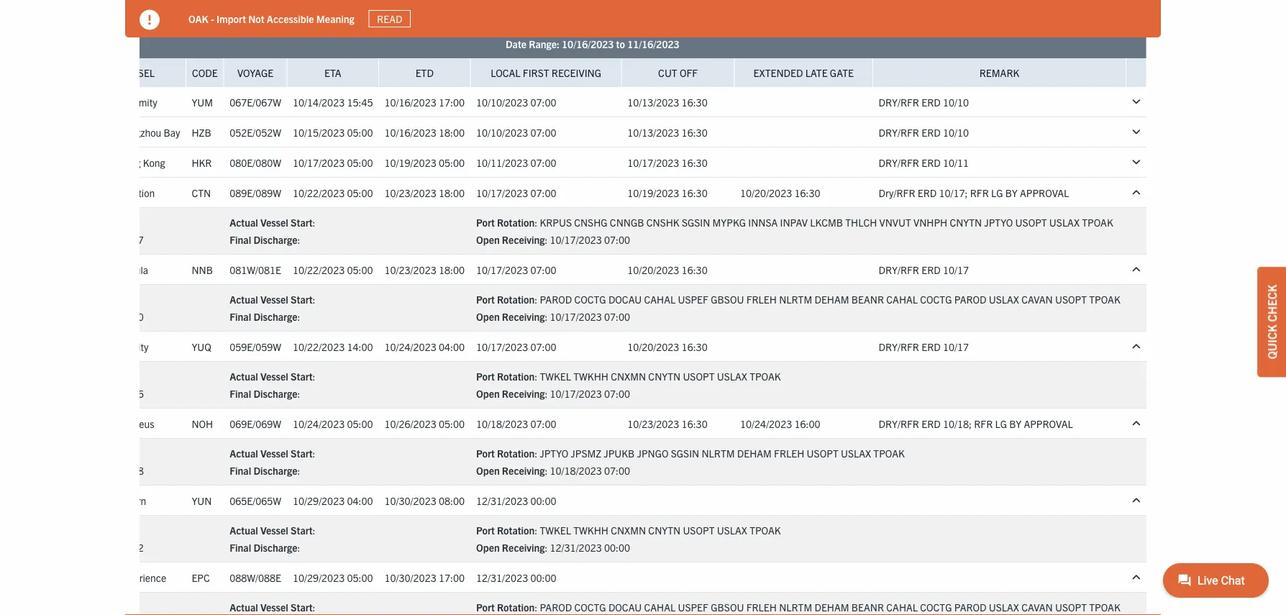 Task type: describe. For each thing, give the bounding box(es) containing it.
actual vessel start : final discharge : for : 9321237
[[229, 216, 315, 246]]

05:00 for 088w/088e
[[347, 571, 373, 584]]

9313008
[[103, 465, 143, 478]]

unicorn
[[111, 494, 146, 507]]

nebula
[[117, 263, 148, 276]]

cnytn inside port rotation : krpus cnshg cnngb cnshk sgsin mypkg innsa inpav lkcmb thlch vnvut vnhph cnytn jptyo usopt uslax tpoak open receiving : 10/17/2023 07:00
[[950, 216, 982, 229]]

actual vessel start : final discharge : for : 9462732
[[229, 524, 315, 555]]

twkhh for 12/31/2023
[[573, 524, 608, 537]]

10/11/2023
[[476, 156, 528, 169]]

vessel for : 9337640
[[260, 293, 288, 306]]

: 9462706
[[98, 388, 143, 400]]

oak - import not accessible meaning
[[189, 12, 355, 25]]

extended late gate
[[754, 67, 854, 80]]

ym for ym unicorn
[[95, 494, 109, 507]]

start for : 9337640
[[290, 293, 312, 306]]

port for port rotation : krpus cnshg cnngb cnshk sgsin mypkg innsa inpav lkcmb thlch vnvut vnhph cnytn jptyo usopt uslax tpoak open receiving : 10/17/2023 07:00
[[476, 216, 495, 229]]

10/13/2023 for 10/16/2023 17:00
[[627, 96, 679, 109]]

by for 10/17;
[[1006, 186, 1018, 199]]

16:30 for 080e/080w
[[682, 156, 708, 169]]

one for one orpheus
[[95, 417, 115, 430]]

yun
[[191, 494, 212, 507]]

10/10 for 10/16/2023 18:00
[[943, 126, 969, 139]]

07:00 inside port rotation : jptyo jpsmz jpukb jpngo sgsin nlrtm deham frleh usopt uslax tpoak open receiving : 10/18/2023 07:00
[[604, 465, 630, 478]]

eta
[[324, 67, 341, 80]]

off
[[680, 67, 698, 80]]

erd for 081w/081e
[[922, 263, 941, 276]]

receiving inside port rotation : twkel twkhh cnxmn cnytn usopt uslax tpoak open receiving : 10/17/2023 07:00
[[502, 388, 545, 400]]

gate
[[830, 67, 854, 80]]

-
[[211, 12, 214, 25]]

final for : 9321237
[[229, 234, 251, 246]]

16:30 for 059e/059w
[[682, 340, 708, 353]]

6 start from the top
[[290, 601, 312, 614]]

07:00 inside port rotation : krpus cnshg cnngb cnshk sgsin mypkg innsa inpav lkcmb thlch vnvut vnhph cnytn jptyo usopt uslax tpoak open receiving : 10/17/2023 07:00
[[604, 234, 630, 246]]

sgsin for mypkg
[[682, 216, 710, 229]]

: 9321237
[[98, 234, 143, 246]]

docau for port rotation : parod coctg docau cahal uspef gbsou frleh nlrtm deham beanr cahal coctg parod uslax cavan usopt tpoak open receiving : 10/17/2023 07:00
[[608, 293, 642, 306]]

cut off
[[658, 67, 698, 80]]

00:00 for 10/30/2023 08:00
[[530, 494, 556, 507]]

uspef for port rotation : parod coctg docau cahal uspef gbsou frleh nlrtm deham beanr cahal coctg parod uslax cavan usopt tpoak
[[678, 601, 708, 614]]

rotation for port rotation : twkel twkhh cnxmn cnytn usopt uslax tpoak open receiving : 10/17/2023 07:00
[[497, 370, 535, 383]]

hangzhou
[[117, 126, 161, 139]]

12/31/2023 00:00 for 10/30/2023 17:00
[[476, 571, 556, 584]]

approval for dry/rfr erd 10/18; rfr lg by approval
[[1024, 417, 1073, 430]]

vessel up uniformity
[[120, 67, 154, 80]]

range:
[[529, 38, 559, 51]]

thlch
[[845, 216, 877, 229]]

actual vessel start : final discharge : for : 9337640
[[229, 293, 315, 323]]

10/17/2023 16:30
[[627, 156, 708, 169]]

10/20/2023 16:30 for 04:00
[[627, 340, 708, 353]]

10/24/2023 05:00
[[293, 417, 373, 430]]

creation
[[118, 186, 155, 199]]

16:00
[[794, 417, 820, 430]]

one down 'mol experience'
[[117, 601, 137, 614]]

bay
[[163, 126, 180, 139]]

erd for 089e/089w
[[918, 186, 937, 199]]

10/23/2023 18:00 for 081w/081e
[[384, 263, 465, 276]]

cnshk
[[646, 216, 680, 229]]

receiving inside port rotation : parod coctg docau cahal uspef gbsou frleh nlrtm deham beanr cahal coctg parod uslax cavan usopt tpoak open receiving : 10/17/2023 07:00
[[502, 311, 545, 323]]

remark
[[980, 67, 1020, 80]]

10/16/2023 18:00
[[384, 126, 465, 139]]

code
[[192, 67, 217, 80]]

meaning
[[316, 12, 355, 25]]

12/31/2023 for 17:00
[[476, 571, 528, 584]]

actual for 9321237
[[229, 216, 258, 229]]

dry/rfr for 10/19/2023 05:00
[[879, 156, 919, 169]]

discharge for 9313008
[[253, 465, 297, 478]]

vnvut
[[880, 216, 911, 229]]

actual for 9337640
[[229, 293, 258, 306]]

uslax inside port rotation : krpus cnshg cnngb cnshk sgsin mypkg innsa inpav lkcmb thlch vnvut vnhph cnytn jptyo usopt uslax tpoak open receiving : 10/17/2023 07:00
[[1050, 216, 1080, 229]]

receiving inside port rotation : twkel twkhh cnxmn cnytn usopt uslax tpoak open receiving : 12/31/2023 00:00
[[502, 542, 545, 555]]

: one
[[112, 601, 137, 614]]

16:30 for 052e/052w
[[682, 126, 708, 139]]

deham for port rotation : parod coctg docau cahal uspef gbsou frleh nlrtm deham beanr cahal coctg parod uslax cavan usopt tpoak open receiving : 10/17/2023 07:00
[[815, 293, 849, 306]]

05:00 for 069e/069w
[[347, 417, 373, 430]]

sgsin for nlrtm
[[671, 447, 699, 460]]

receiving inside port rotation : jptyo jpsmz jpukb jpngo sgsin nlrtm deham frleh usopt uslax tpoak open receiving : 10/18/2023 07:00
[[502, 465, 545, 478]]

actual vessel start : final discharge : for : 9313008
[[229, 447, 315, 478]]

10/24/2023 for 10/24/2023 04:00
[[384, 340, 436, 353]]

port rotation : parod coctg docau cahal uspef gbsou frleh nlrtm deham beanr cahal coctg parod uslax cavan usopt tpoak open receiving : 10/17/2023 07:00
[[476, 293, 1121, 323]]

open inside port rotation : parod coctg docau cahal uspef gbsou frleh nlrtm deham beanr cahal coctg parod uslax cavan usopt tpoak open receiving : 10/17/2023 07:00
[[476, 311, 500, 323]]

jpukb
[[604, 447, 635, 460]]

cut
[[658, 67, 677, 80]]

10/11
[[943, 156, 969, 169]]

discharge for 9321237
[[253, 234, 297, 246]]

local
[[491, 67, 520, 80]]

uslax inside port rotation : twkel twkhh cnxmn cnytn usopt uslax tpoak open receiving : 12/31/2023 00:00
[[717, 524, 747, 537]]

dry/rfr erd 10/11
[[879, 156, 969, 169]]

tpoak inside port rotation : twkel twkhh cnxmn cnytn usopt uslax tpoak open receiving : 10/17/2023 07:00
[[750, 370, 781, 383]]

00:00 for 10/30/2023 17:00
[[530, 571, 556, 584]]

port for port rotation : twkel twkhh cnxmn cnytn usopt uslax tpoak open receiving : 12/31/2023 00:00
[[476, 524, 495, 537]]

10/17/2023 07:00 for 081w/081e
[[476, 263, 556, 276]]

yum
[[191, 96, 213, 109]]

05:00 for 052e/052w
[[347, 126, 373, 139]]

open inside port rotation : jptyo jpsmz jpukb jpngo sgsin nlrtm deham frleh usopt uslax tpoak open receiving : 10/18/2023 07:00
[[476, 465, 500, 478]]

mol experience
[[95, 571, 166, 584]]

actual for 9313008
[[229, 447, 258, 460]]

cnngb
[[610, 216, 644, 229]]

10/26/2023 05:00
[[384, 417, 465, 430]]

deham for port rotation : parod coctg docau cahal uspef gbsou frleh nlrtm deham beanr cahal coctg parod uslax cavan usopt tpoak
[[815, 601, 849, 614]]

dry/rfr erd 10/18; rfr lg by approval
[[879, 417, 1073, 430]]

cnxmn for : 12/31/2023 00:00
[[611, 524, 646, 537]]

10/23/2023 for 081w/081e
[[384, 263, 436, 276]]

10/24/2023 16:00
[[740, 417, 820, 430]]

uslax inside port rotation : parod coctg docau cahal uspef gbsou frleh nlrtm deham beanr cahal coctg parod uslax cavan usopt tpoak open receiving : 10/17/2023 07:00
[[989, 293, 1019, 306]]

ubiquity
[[111, 340, 148, 353]]

065e/065w
[[229, 494, 281, 507]]

hong
[[117, 156, 140, 169]]

vessel for : 9462706
[[260, 370, 288, 383]]

9462732
[[103, 542, 143, 555]]

rotation for port rotation : jptyo jpsmz jpukb jpngo sgsin nlrtm deham frleh usopt uslax tpoak open receiving : 10/18/2023 07:00
[[497, 447, 535, 460]]

0 vertical spatial 10/20/2023
[[740, 186, 792, 199]]

10/14/2023
[[293, 96, 345, 109]]

hkr
[[191, 156, 212, 169]]

10/19/2023 for 10/19/2023 05:00
[[384, 156, 436, 169]]

10/22/2023 for 059e/059w
[[293, 340, 345, 353]]

actual for 9462706
[[229, 370, 258, 383]]

nlrtm for port rotation : parod coctg docau cahal uspef gbsou frleh nlrtm deham beanr cahal coctg parod uslax cavan usopt tpoak
[[779, 601, 812, 614]]

epc
[[191, 571, 210, 584]]

krpus
[[540, 216, 572, 229]]

late
[[805, 67, 828, 80]]

rfr for 10/17;
[[970, 186, 989, 199]]

read link
[[369, 10, 411, 27]]

: 9462732
[[98, 542, 143, 555]]

vessel for : 9321237
[[260, 216, 288, 229]]

12/31/2023 inside port rotation : twkel twkhh cnxmn cnytn usopt uslax tpoak open receiving : 12/31/2023 00:00
[[550, 542, 602, 555]]

10/30/2023 08:00
[[384, 494, 465, 507]]

067e/067w
[[229, 96, 281, 109]]

open inside port rotation : twkel twkhh cnxmn cnytn usopt uslax tpoak open receiving : 10/17/2023 07:00
[[476, 388, 500, 400]]

inpav
[[780, 216, 808, 229]]

actual vessel start :
[[229, 601, 315, 614]]

cnytn for port rotation : twkel twkhh cnxmn cnytn usopt uslax tpoak open receiving : 10/17/2023 07:00
[[648, 370, 681, 383]]

innsa
[[748, 216, 778, 229]]

quick
[[1265, 325, 1280, 359]]

dry/rfr erd 10/17 for 10/23/2023 18:00
[[879, 263, 969, 276]]

9462706
[[103, 388, 143, 400]]

port rotation : twkel twkhh cnxmn cnytn usopt uslax tpoak open receiving : 10/17/2023 07:00
[[476, 370, 781, 400]]

10/22/2023 05:00 for 081w/081e
[[293, 263, 373, 276]]

: 9313008
[[98, 465, 143, 478]]

10/17/2023 07:00 for 089e/089w
[[476, 186, 556, 199]]

10/30/2023 for 10/30/2023 17:00
[[384, 571, 436, 584]]

erd for 052e/052w
[[922, 126, 941, 139]]

extended
[[754, 67, 803, 80]]

0 vertical spatial 10/16/2023
[[562, 38, 614, 51]]

uslax inside port rotation : twkel twkhh cnxmn cnytn usopt uslax tpoak open receiving : 10/17/2023 07:00
[[717, 370, 747, 383]]

10/17/2023 inside port rotation : twkel twkhh cnxmn cnytn usopt uslax tpoak open receiving : 10/17/2023 07:00
[[550, 388, 602, 400]]

nyk nebula
[[95, 263, 148, 276]]

tpoak inside port rotation : krpus cnshg cnngb cnshk sgsin mypkg innsa inpav lkcmb thlch vnvut vnhph cnytn jptyo usopt uslax tpoak open receiving : 10/17/2023 07:00
[[1082, 216, 1114, 229]]

0 vertical spatial 10/20/2023 16:30
[[740, 186, 820, 199]]

10/29/2023 for 10/29/2023 04:00
[[293, 494, 345, 507]]

080e/080w
[[229, 156, 281, 169]]

frleh for port rotation : parod coctg docau cahal uspef gbsou frleh nlrtm deham beanr cahal coctg parod uslax cavan usopt tpoak
[[746, 601, 777, 614]]

solid image
[[140, 10, 160, 30]]

: 9337640
[[98, 311, 143, 323]]

069e/069w
[[229, 417, 281, 430]]

hzb
[[191, 126, 211, 139]]

10/17/2023 inside port rotation : parod coctg docau cahal uspef gbsou frleh nlrtm deham beanr cahal coctg parod uslax cavan usopt tpoak open receiving : 10/17/2023 07:00
[[550, 311, 602, 323]]

18:00 for 052e/052w
[[439, 126, 465, 139]]

10/19/2023 05:00
[[384, 156, 465, 169]]

10/20/2023 for 10/23/2023 18:00
[[627, 263, 679, 276]]

jptyo inside port rotation : krpus cnshg cnngb cnshk sgsin mypkg innsa inpav lkcmb thlch vnvut vnhph cnytn jptyo usopt uslax tpoak open receiving : 10/17/2023 07:00
[[984, 216, 1013, 229]]

noh
[[191, 417, 213, 430]]

10/18;
[[943, 417, 972, 430]]

erd for 069e/069w
[[922, 417, 941, 430]]

jpsmz
[[571, 447, 601, 460]]

10/30/2023 17:00
[[384, 571, 465, 584]]

rotation for port rotation : twkel twkhh cnxmn cnytn usopt uslax tpoak open receiving : 12/31/2023 00:00
[[497, 524, 535, 537]]

dry/rfr for 10/16/2023 17:00
[[879, 96, 919, 109]]

ym unicorn
[[95, 494, 146, 507]]

0 vertical spatial 10/18/2023
[[476, 417, 528, 430]]

10/18/2023 07:00
[[476, 417, 556, 430]]

10/22/2023 for 089e/089w
[[293, 186, 345, 199]]



Task type: locate. For each thing, give the bounding box(es) containing it.
0 vertical spatial twkhh
[[573, 370, 608, 383]]

0 vertical spatial 04:00
[[439, 340, 465, 353]]

actual vessel start : final discharge : down the '065e/065w'
[[229, 524, 315, 555]]

1 dry/rfr erd 10/10 from the top
[[879, 96, 969, 109]]

0 vertical spatial by
[[1006, 186, 1018, 199]]

1 start from the top
[[290, 216, 312, 229]]

ctn
[[191, 186, 211, 199]]

port for port rotation : parod coctg docau cahal uspef gbsou frleh nlrtm deham beanr cahal coctg parod uslax cavan usopt tpoak open receiving : 10/17/2023 07:00
[[476, 293, 495, 306]]

3 rotation from the top
[[497, 370, 535, 383]]

0 vertical spatial 10/10
[[943, 96, 969, 109]]

sgsin inside port rotation : jptyo jpsmz jpukb jpngo sgsin nlrtm deham frleh usopt uslax tpoak open receiving : 10/18/2023 07:00
[[671, 447, 699, 460]]

1 10/22/2023 from the top
[[293, 186, 345, 199]]

vessel down 069e/069w
[[260, 447, 288, 460]]

rotation for port rotation : parod coctg docau cahal uspef gbsou frleh nlrtm deham beanr cahal coctg parod uslax cavan usopt tpoak
[[497, 601, 535, 614]]

approval for dry/rfr erd 10/17; rfr lg by approval
[[1020, 186, 1069, 199]]

dry/rfr erd 10/10 for 10/16/2023 18:00
[[879, 126, 969, 139]]

2 vertical spatial 10/23/2023
[[627, 417, 679, 430]]

00:00 inside port rotation : twkel twkhh cnxmn cnytn usopt uslax tpoak open receiving : 12/31/2023 00:00
[[604, 542, 630, 555]]

start for : 9321237
[[290, 216, 312, 229]]

1 vertical spatial frleh
[[774, 447, 805, 460]]

one hong kong
[[95, 156, 165, 169]]

05:00
[[347, 126, 373, 139], [347, 156, 373, 169], [439, 156, 465, 169], [347, 186, 373, 199], [347, 263, 373, 276], [347, 417, 373, 430], [439, 417, 465, 430], [347, 571, 373, 584]]

vessel down 081w/081e
[[260, 293, 288, 306]]

by for 10/18;
[[1010, 417, 1022, 430]]

3 actual from the top
[[229, 370, 258, 383]]

0 vertical spatial approval
[[1020, 186, 1069, 199]]

0 vertical spatial 12/31/2023 00:00
[[476, 494, 556, 507]]

5 rotation from the top
[[497, 524, 535, 537]]

16:30 for 069e/069w
[[682, 417, 708, 430]]

10/13/2023 16:30 down cut
[[627, 96, 708, 109]]

0 vertical spatial sgsin
[[682, 216, 710, 229]]

2 10/23/2023 18:00 from the top
[[384, 263, 465, 276]]

10/16/2023 down 10/16/2023 17:00
[[384, 126, 436, 139]]

10/22/2023 05:00 for 089e/089w
[[293, 186, 373, 199]]

2 10/22/2023 05:00 from the top
[[293, 263, 373, 276]]

final up "088w/088e"
[[229, 542, 251, 555]]

3 18:00 from the top
[[439, 263, 465, 276]]

10/17
[[943, 263, 969, 276], [943, 340, 969, 353]]

start for : 9462732
[[290, 524, 312, 537]]

rotation inside port rotation : twkel twkhh cnxmn cnytn usopt uslax tpoak open receiving : 10/17/2023 07:00
[[497, 370, 535, 383]]

2 horizontal spatial 10/24/2023
[[740, 417, 792, 430]]

10/10
[[943, 96, 969, 109], [943, 126, 969, 139]]

0 vertical spatial docau
[[608, 293, 642, 306]]

0 vertical spatial nlrtm
[[779, 293, 812, 306]]

2 vertical spatial 10/16/2023
[[384, 126, 436, 139]]

2 ym from the top
[[95, 340, 109, 353]]

:
[[312, 216, 315, 229], [535, 216, 537, 229], [98, 234, 101, 246], [297, 234, 300, 246], [545, 234, 548, 246], [312, 293, 315, 306], [535, 293, 537, 306], [98, 311, 101, 323], [297, 311, 300, 323], [545, 311, 548, 323], [312, 370, 315, 383], [535, 370, 537, 383], [98, 388, 101, 400], [297, 388, 300, 400], [545, 388, 548, 400], [312, 447, 315, 460], [535, 447, 537, 460], [98, 465, 101, 478], [297, 465, 300, 478], [545, 465, 548, 478], [312, 524, 315, 537], [535, 524, 537, 537], [98, 542, 101, 555], [297, 542, 300, 555], [545, 542, 548, 555], [112, 601, 115, 614], [312, 601, 315, 614], [535, 601, 537, 614]]

port for port rotation : twkel twkhh cnxmn cnytn usopt uslax tpoak open receiving : 10/17/2023 07:00
[[476, 370, 495, 383]]

nlrtm inside port rotation : parod coctg docau cahal uspef gbsou frleh nlrtm deham beanr cahal coctg parod uslax cavan usopt tpoak open receiving : 10/17/2023 07:00
[[779, 293, 812, 306]]

jptyo
[[984, 216, 1013, 229], [540, 447, 568, 460]]

actual vessel start : final discharge : up 059e/059w
[[229, 293, 315, 323]]

quick check link
[[1258, 267, 1287, 377]]

10/22/2023 for 081w/081e
[[293, 263, 345, 276]]

1 vertical spatial 10/16/2023
[[384, 96, 436, 109]]

04:00 for 10/24/2023 04:00
[[439, 340, 465, 353]]

jptyo inside port rotation : jptyo jpsmz jpukb jpngo sgsin nlrtm deham frleh usopt uslax tpoak open receiving : 10/18/2023 07:00
[[540, 447, 568, 460]]

1 vertical spatial cnytn
[[648, 370, 681, 383]]

18:00
[[439, 126, 465, 139], [439, 186, 465, 199], [439, 263, 465, 276]]

12/31/2023 for 08:00
[[476, 494, 528, 507]]

1 vertical spatial gbsou
[[711, 601, 744, 614]]

1 vertical spatial nlrtm
[[702, 447, 735, 460]]

final for : 9462706
[[229, 388, 251, 400]]

4 rotation from the top
[[497, 447, 535, 460]]

2 beanr from the top
[[852, 601, 884, 614]]

mol for mol experience
[[95, 571, 115, 584]]

check
[[1265, 285, 1280, 322]]

0 horizontal spatial 04:00
[[347, 494, 373, 507]]

1 10/17 from the top
[[943, 263, 969, 276]]

deham
[[815, 293, 849, 306], [737, 447, 772, 460], [815, 601, 849, 614]]

10/22/2023 14:00
[[293, 340, 373, 353]]

10/23/2023 18:00 for 089e/089w
[[384, 186, 465, 199]]

1 vertical spatial dry/rfr erd 10/17
[[879, 340, 969, 353]]

final for : 9462732
[[229, 542, 251, 555]]

4 actual vessel start : final discharge : from the top
[[229, 447, 315, 478]]

ym
[[95, 96, 109, 109], [95, 340, 109, 353], [95, 494, 109, 507]]

0 vertical spatial jptyo
[[984, 216, 1013, 229]]

10/13/2023 down cut
[[627, 96, 679, 109]]

0 vertical spatial 10/30/2023
[[384, 494, 436, 507]]

2 10/10/2023 from the top
[[476, 126, 528, 139]]

final up 059e/059w
[[229, 311, 251, 323]]

dry/rfr for 10/16/2023 18:00
[[879, 126, 919, 139]]

port inside port rotation : twkel twkhh cnxmn cnytn usopt uslax tpoak open receiving : 12/31/2023 00:00
[[476, 524, 495, 537]]

uspef inside port rotation : parod coctg docau cahal uspef gbsou frleh nlrtm deham beanr cahal coctg parod uslax cavan usopt tpoak open receiving : 10/17/2023 07:00
[[678, 293, 708, 306]]

start for : 9462706
[[290, 370, 312, 383]]

cnshg
[[574, 216, 608, 229]]

10/10/2023 07:00 up 10/11/2023 07:00
[[476, 126, 556, 139]]

rotation inside port rotation : krpus cnshg cnngb cnshk sgsin mypkg innsa inpav lkcmb thlch vnvut vnhph cnytn jptyo usopt uslax tpoak open receiving : 10/17/2023 07:00
[[497, 216, 535, 229]]

receiving inside port rotation : krpus cnshg cnngb cnshk sgsin mypkg innsa inpav lkcmb thlch vnvut vnhph cnytn jptyo usopt uslax tpoak open receiving : 10/17/2023 07:00
[[502, 234, 545, 246]]

1 vertical spatial 17:00
[[439, 571, 465, 584]]

sgsin inside port rotation : krpus cnshg cnngb cnshk sgsin mypkg innsa inpav lkcmb thlch vnvut vnhph cnytn jptyo usopt uslax tpoak open receiving : 10/17/2023 07:00
[[682, 216, 710, 229]]

uniformity
[[111, 96, 157, 109]]

port rotation : jptyo jpsmz jpukb jpngo sgsin nlrtm deham frleh usopt uslax tpoak open receiving : 10/18/2023 07:00
[[476, 447, 905, 478]]

1 rotation from the top
[[497, 216, 535, 229]]

one left "hong"
[[95, 156, 115, 169]]

1 vertical spatial 10/13/2023
[[627, 126, 679, 139]]

2 10/10 from the top
[[943, 126, 969, 139]]

twkel for 12/31/2023
[[540, 524, 571, 537]]

1 vertical spatial 10/17/2023 07:00
[[476, 263, 556, 276]]

open inside port rotation : krpus cnshg cnngb cnshk sgsin mypkg innsa inpav lkcmb thlch vnvut vnhph cnytn jptyo usopt uslax tpoak open receiving : 10/17/2023 07:00
[[476, 234, 500, 246]]

10/24/2023 for 10/24/2023 05:00
[[293, 417, 345, 430]]

1 vertical spatial 10/10
[[943, 126, 969, 139]]

1 vertical spatial 10/23/2023 18:00
[[384, 263, 465, 276]]

read
[[377, 12, 403, 25]]

rotation inside port rotation : parod coctg docau cahal uspef gbsou frleh nlrtm deham beanr cahal coctg parod uslax cavan usopt tpoak open receiving : 10/17/2023 07:00
[[497, 293, 535, 306]]

1 vertical spatial twkhh
[[573, 524, 608, 537]]

2 vertical spatial nlrtm
[[779, 601, 812, 614]]

uslax inside port rotation : jptyo jpsmz jpukb jpngo sgsin nlrtm deham frleh usopt uslax tpoak open receiving : 10/18/2023 07:00
[[841, 447, 871, 460]]

0 vertical spatial dry/rfr erd 10/10
[[879, 96, 969, 109]]

one left hangzhou
[[95, 126, 115, 139]]

5 dry/rfr from the top
[[879, 340, 919, 353]]

17:00 for 10/16/2023 17:00
[[439, 96, 465, 109]]

final for : 9313008
[[229, 465, 251, 478]]

start down 10/29/2023 04:00
[[290, 524, 312, 537]]

5 final from the top
[[229, 542, 251, 555]]

1 vertical spatial deham
[[737, 447, 772, 460]]

actual down 081w/081e
[[229, 293, 258, 306]]

usopt
[[1016, 216, 1047, 229], [1055, 293, 1087, 306], [683, 370, 715, 383], [807, 447, 839, 460], [683, 524, 715, 537], [1055, 601, 1087, 614]]

final for : 9337640
[[229, 311, 251, 323]]

not
[[248, 12, 265, 25]]

dry/rfr erd 10/17 for 10/24/2023 04:00
[[879, 340, 969, 353]]

4 start from the top
[[290, 447, 312, 460]]

etd
[[415, 67, 434, 80]]

deham inside port rotation : parod coctg docau cahal uspef gbsou frleh nlrtm deham beanr cahal coctg parod uslax cavan usopt tpoak open receiving : 10/17/2023 07:00
[[815, 293, 849, 306]]

by right 10/18;
[[1010, 417, 1022, 430]]

0 vertical spatial 00:00
[[530, 494, 556, 507]]

actual down 059e/059w
[[229, 370, 258, 383]]

discharge for 9337640
[[253, 311, 297, 323]]

oak
[[189, 12, 209, 25]]

1 10/13/2023 16:30 from the top
[[627, 96, 708, 109]]

1 vertical spatial uspef
[[678, 601, 708, 614]]

0 vertical spatial gbsou
[[711, 293, 744, 306]]

059e/059w
[[229, 340, 281, 353]]

kong
[[143, 156, 165, 169]]

1 18:00 from the top
[[439, 126, 465, 139]]

5 port from the top
[[476, 524, 495, 537]]

2 vertical spatial frleh
[[746, 601, 777, 614]]

start down 10/17/2023 05:00
[[290, 216, 312, 229]]

10/10/2023 07:00
[[476, 96, 556, 109], [476, 126, 556, 139]]

port inside port rotation : parod coctg docau cahal uspef gbsou frleh nlrtm deham beanr cahal coctg parod uslax cavan usopt tpoak open receiving : 10/17/2023 07:00
[[476, 293, 495, 306]]

erd for 059e/059w
[[922, 340, 941, 353]]

10/30/2023
[[384, 494, 436, 507], [384, 571, 436, 584]]

quick check
[[1265, 285, 1280, 359]]

usopt inside port rotation : twkel twkhh cnxmn cnytn usopt uslax tpoak open receiving : 12/31/2023 00:00
[[683, 524, 715, 537]]

10/17/2023 07:00 for 059e/059w
[[476, 340, 556, 353]]

1 vertical spatial 10/30/2023
[[384, 571, 436, 584]]

vessel down 059e/059w
[[260, 370, 288, 383]]

actual down 069e/069w
[[229, 447, 258, 460]]

discharge up 069e/069w
[[253, 388, 297, 400]]

actual down the '065e/065w'
[[229, 524, 258, 537]]

0 horizontal spatial 10/18/2023
[[476, 417, 528, 430]]

2 10/13/2023 from the top
[[627, 126, 679, 139]]

1 10/10/2023 from the top
[[476, 96, 528, 109]]

2 actual from the top
[[229, 293, 258, 306]]

10/10/2023 down local
[[476, 96, 528, 109]]

1 dry/rfr from the top
[[879, 96, 919, 109]]

beanr for port rotation : parod coctg docau cahal uspef gbsou frleh nlrtm deham beanr cahal coctg parod uslax cavan usopt tpoak
[[852, 601, 884, 614]]

0 vertical spatial ym
[[95, 96, 109, 109]]

0 vertical spatial cnxmn
[[611, 370, 646, 383]]

jptyo down dry/rfr erd 10/17; rfr lg by approval at the top right of page
[[984, 216, 1013, 229]]

1 dry/rfr erd 10/17 from the top
[[879, 263, 969, 276]]

10/11/2023 07:00
[[476, 156, 556, 169]]

gbsou for port rotation : parod coctg docau cahal uspef gbsou frleh nlrtm deham beanr cahal coctg parod uslax cavan usopt tpoak
[[711, 601, 744, 614]]

10/10/2023 07:00 down local
[[476, 96, 556, 109]]

1 horizontal spatial 10/24/2023
[[384, 340, 436, 353]]

lg for 10/17;
[[991, 186, 1003, 199]]

1 docau from the top
[[608, 293, 642, 306]]

2 twkel from the top
[[540, 524, 571, 537]]

actual down "088w/088e"
[[229, 601, 258, 614]]

1 vertical spatial cavan
[[1022, 601, 1053, 614]]

usopt inside port rotation : jptyo jpsmz jpukb jpngo sgsin nlrtm deham frleh usopt uslax tpoak open receiving : 10/18/2023 07:00
[[807, 447, 839, 460]]

1 vertical spatial docau
[[608, 601, 642, 614]]

4 final from the top
[[229, 465, 251, 478]]

docau inside port rotation : parod coctg docau cahal uspef gbsou frleh nlrtm deham beanr cahal coctg parod uslax cavan usopt tpoak open receiving : 10/17/2023 07:00
[[608, 293, 642, 306]]

0 vertical spatial mol
[[95, 186, 115, 199]]

1 vertical spatial 00:00
[[604, 542, 630, 555]]

4 open from the top
[[476, 465, 500, 478]]

actual vessel start : final discharge : down 059e/059w
[[229, 370, 315, 400]]

cavan
[[1022, 293, 1053, 306], [1022, 601, 1053, 614]]

2 17:00 from the top
[[439, 571, 465, 584]]

1 10/22/2023 05:00 from the top
[[293, 186, 373, 199]]

deham inside port rotation : jptyo jpsmz jpukb jpngo sgsin nlrtm deham frleh usopt uslax tpoak open receiving : 10/18/2023 07:00
[[737, 447, 772, 460]]

5 start from the top
[[290, 524, 312, 537]]

tpoak inside port rotation : jptyo jpsmz jpukb jpngo sgsin nlrtm deham frleh usopt uslax tpoak open receiving : 10/18/2023 07:00
[[874, 447, 905, 460]]

rotation for port rotation : parod coctg docau cahal uspef gbsou frleh nlrtm deham beanr cahal coctg parod uslax cavan usopt tpoak open receiving : 10/17/2023 07:00
[[497, 293, 535, 306]]

0 vertical spatial 10/13/2023
[[627, 96, 679, 109]]

rfr right 10/17;
[[970, 186, 989, 199]]

1 vertical spatial 10/22/2023
[[293, 263, 345, 276]]

2 dry/rfr erd 10/10 from the top
[[879, 126, 969, 139]]

1 horizontal spatial 10/19/2023
[[627, 186, 679, 199]]

1 actual from the top
[[229, 216, 258, 229]]

1 port from the top
[[476, 216, 495, 229]]

usopt inside port rotation : twkel twkhh cnxmn cnytn usopt uslax tpoak open receiving : 10/17/2023 07:00
[[683, 370, 715, 383]]

0 horizontal spatial 10/19/2023
[[384, 156, 436, 169]]

twkhh for 10/17/2023
[[573, 370, 608, 383]]

ym left ubiquity
[[95, 340, 109, 353]]

start for : 9313008
[[290, 447, 312, 460]]

16:30 for 089e/089w
[[682, 186, 708, 199]]

discharge
[[253, 234, 297, 246], [253, 311, 297, 323], [253, 388, 297, 400], [253, 465, 297, 478], [253, 542, 297, 555]]

1 vertical spatial 10/17
[[943, 340, 969, 353]]

1 10/29/2023 from the top
[[293, 494, 345, 507]]

5 actual vessel start : final discharge : from the top
[[229, 524, 315, 555]]

10/23/2023 for 089e/089w
[[384, 186, 436, 199]]

1 vertical spatial 10/29/2023
[[293, 571, 345, 584]]

gbsou inside port rotation : parod coctg docau cahal uspef gbsou frleh nlrtm deham beanr cahal coctg parod uslax cavan usopt tpoak open receiving : 10/17/2023 07:00
[[711, 293, 744, 306]]

0 vertical spatial deham
[[815, 293, 849, 306]]

3 10/17/2023 07:00 from the top
[[476, 340, 556, 353]]

4 discharge from the top
[[253, 465, 297, 478]]

cnytn inside port rotation : twkel twkhh cnxmn cnytn usopt uslax tpoak open receiving : 10/17/2023 07:00
[[648, 370, 681, 383]]

mol creation
[[95, 186, 155, 199]]

cavan inside port rotation : parod coctg docau cahal uspef gbsou frleh nlrtm deham beanr cahal coctg parod uslax cavan usopt tpoak open receiving : 10/17/2023 07:00
[[1022, 293, 1053, 306]]

dry/rfr
[[879, 96, 919, 109], [879, 126, 919, 139], [879, 156, 919, 169], [879, 263, 919, 276], [879, 340, 919, 353], [879, 417, 919, 430]]

1 final from the top
[[229, 234, 251, 246]]

10/24/2023 left 16:00
[[740, 417, 792, 430]]

vessel down 089e/089w
[[260, 216, 288, 229]]

port rotation : twkel twkhh cnxmn cnytn usopt uslax tpoak open receiving : 12/31/2023 00:00
[[476, 524, 781, 555]]

1 cnxmn from the top
[[611, 370, 646, 383]]

frleh
[[746, 293, 777, 306], [774, 447, 805, 460], [746, 601, 777, 614]]

sgsin right cnshk
[[682, 216, 710, 229]]

mol for mol creation
[[95, 186, 115, 199]]

08:00
[[439, 494, 465, 507]]

open inside port rotation : twkel twkhh cnxmn cnytn usopt uslax tpoak open receiving : 12/31/2023 00:00
[[476, 542, 500, 555]]

frleh inside port rotation : jptyo jpsmz jpukb jpngo sgsin nlrtm deham frleh usopt uslax tpoak open receiving : 10/18/2023 07:00
[[774, 447, 805, 460]]

nnb
[[191, 263, 213, 276]]

1 vertical spatial 18:00
[[439, 186, 465, 199]]

3 actual vessel start : final discharge : from the top
[[229, 370, 315, 400]]

dry/rfr erd 10/10
[[879, 96, 969, 109], [879, 126, 969, 139]]

usopt inside port rotation : krpus cnshg cnngb cnshk sgsin mypkg innsa inpav lkcmb thlch vnvut vnhph cnytn jptyo usopt uslax tpoak open receiving : 10/17/2023 07:00
[[1016, 216, 1047, 229]]

1 vertical spatial 12/31/2023
[[550, 542, 602, 555]]

1 vertical spatial dry/rfr erd 10/10
[[879, 126, 969, 139]]

14:00
[[347, 340, 373, 353]]

10/16/2023 down the etd
[[384, 96, 436, 109]]

15:45
[[347, 96, 373, 109]]

1 vertical spatial 10/23/2023
[[384, 263, 436, 276]]

10/10/2023 for 18:00
[[476, 126, 528, 139]]

cavan for port rotation : parod coctg docau cahal uspef gbsou frleh nlrtm deham beanr cahal coctg parod uslax cavan usopt tpoak open receiving : 10/17/2023 07:00
[[1022, 293, 1053, 306]]

3 dry/rfr from the top
[[879, 156, 919, 169]]

jptyo left jpsmz
[[540, 447, 568, 460]]

discharge for 9462732
[[253, 542, 297, 555]]

3 start from the top
[[290, 370, 312, 383]]

actual vessel start : final discharge : up 081w/081e
[[229, 216, 315, 246]]

twkhh inside port rotation : twkel twkhh cnxmn cnytn usopt uslax tpoak open receiving : 12/31/2023 00:00
[[573, 524, 608, 537]]

10/10/2023 07:00 for 18:00
[[476, 126, 556, 139]]

10/17/2023 inside port rotation : krpus cnshg cnngb cnshk sgsin mypkg innsa inpav lkcmb thlch vnvut vnhph cnytn jptyo usopt uslax tpoak open receiving : 10/17/2023 07:00
[[550, 234, 602, 246]]

erd for 080e/080w
[[922, 156, 941, 169]]

1 10/23/2023 18:00 from the top
[[384, 186, 465, 199]]

port inside port rotation : jptyo jpsmz jpukb jpngo sgsin nlrtm deham frleh usopt uslax tpoak open receiving : 10/18/2023 07:00
[[476, 447, 495, 460]]

1 gbsou from the top
[[711, 293, 744, 306]]

10/19/2023
[[384, 156, 436, 169], [627, 186, 679, 199]]

3 open from the top
[[476, 388, 500, 400]]

port inside port rotation : twkel twkhh cnxmn cnytn usopt uslax tpoak open receiving : 10/17/2023 07:00
[[476, 370, 495, 383]]

0 vertical spatial cnytn
[[950, 216, 982, 229]]

10/18/2023 inside port rotation : jptyo jpsmz jpukb jpngo sgsin nlrtm deham frleh usopt uslax tpoak open receiving : 10/18/2023 07:00
[[550, 465, 602, 478]]

10/10/2023 up 10/11/2023
[[476, 126, 528, 139]]

vessel down "088w/088e"
[[260, 601, 288, 614]]

2 vertical spatial cnytn
[[648, 524, 681, 537]]

erd for 067e/067w
[[922, 96, 941, 109]]

sgsin right "jpngo"
[[671, 447, 699, 460]]

one left orpheus
[[95, 417, 115, 430]]

4 dry/rfr from the top
[[879, 263, 919, 276]]

10/18/2023
[[476, 417, 528, 430], [550, 465, 602, 478]]

1 vertical spatial 10/13/2023 16:30
[[627, 126, 708, 139]]

beanr for port rotation : parod coctg docau cahal uspef gbsou frleh nlrtm deham beanr cahal coctg parod uslax cavan usopt tpoak open receiving : 10/17/2023 07:00
[[852, 293, 884, 306]]

tpoak
[[1082, 216, 1114, 229], [1089, 293, 1121, 306], [750, 370, 781, 383], [874, 447, 905, 460], [750, 524, 781, 537], [1089, 601, 1121, 614]]

1 10/17/2023 07:00 from the top
[[476, 186, 556, 199]]

start down 10/24/2023 05:00
[[290, 447, 312, 460]]

10/29/2023 right the '065e/065w'
[[293, 494, 345, 507]]

actual vessel start : final discharge : up the '065e/065w'
[[229, 447, 315, 478]]

1 discharge from the top
[[253, 234, 297, 246]]

1 vertical spatial 10/10/2023
[[476, 126, 528, 139]]

1 horizontal spatial jptyo
[[984, 216, 1013, 229]]

final up the '065e/065w'
[[229, 465, 251, 478]]

rfr right 10/18;
[[974, 417, 993, 430]]

usopt inside port rotation : parod coctg docau cahal uspef gbsou frleh nlrtm deham beanr cahal coctg parod uslax cavan usopt tpoak open receiving : 10/17/2023 07:00
[[1055, 293, 1087, 306]]

1 actual vessel start : final discharge : from the top
[[229, 216, 315, 246]]

10/23/2023 16:30
[[627, 417, 708, 430]]

10/22/2023 05:00
[[293, 186, 373, 199], [293, 263, 373, 276]]

1 vertical spatial 10/22/2023 05:00
[[293, 263, 373, 276]]

1 vertical spatial by
[[1010, 417, 1022, 430]]

1 horizontal spatial 10/18/2023
[[550, 465, 602, 478]]

cnxmn inside port rotation : twkel twkhh cnxmn cnytn usopt uslax tpoak open receiving : 10/17/2023 07:00
[[611, 370, 646, 383]]

10/22/2023 down 10/17/2023 05:00
[[293, 186, 345, 199]]

2 10/10/2023 07:00 from the top
[[476, 126, 556, 139]]

10/19/2023 16:30
[[627, 186, 708, 199]]

10/22/2023 right 081w/081e
[[293, 263, 345, 276]]

2 10/30/2023 from the top
[[384, 571, 436, 584]]

5 actual from the top
[[229, 524, 258, 537]]

6 port from the top
[[476, 601, 495, 614]]

discharge up the '065e/065w'
[[253, 465, 297, 478]]

final up 069e/069w
[[229, 388, 251, 400]]

tpoak inside port rotation : parod coctg docau cahal uspef gbsou frleh nlrtm deham beanr cahal coctg parod uslax cavan usopt tpoak open receiving : 10/17/2023 07:00
[[1089, 293, 1121, 306]]

0 vertical spatial rfr
[[970, 186, 989, 199]]

ym left unicorn
[[95, 494, 109, 507]]

2 docau from the top
[[608, 601, 642, 614]]

port for port rotation : parod coctg docau cahal uspef gbsou frleh nlrtm deham beanr cahal coctg parod uslax cavan usopt tpoak
[[476, 601, 495, 614]]

1 10/13/2023 from the top
[[627, 96, 679, 109]]

one for one hong kong
[[95, 156, 115, 169]]

089e/089w
[[229, 186, 281, 199]]

tpoak inside port rotation : twkel twkhh cnxmn cnytn usopt uslax tpoak open receiving : 12/31/2023 00:00
[[750, 524, 781, 537]]

10/10/2023 07:00 for 17:00
[[476, 96, 556, 109]]

0 vertical spatial 10/17
[[943, 263, 969, 276]]

10/13/2023 up 10/17/2023 16:30
[[627, 126, 679, 139]]

10/24/2023 right 14:00
[[384, 340, 436, 353]]

2 discharge from the top
[[253, 311, 297, 323]]

2 gbsou from the top
[[711, 601, 744, 614]]

voyage
[[237, 67, 273, 80]]

1 vertical spatial twkel
[[540, 524, 571, 537]]

04:00
[[439, 340, 465, 353], [347, 494, 373, 507]]

actual vessel start : final discharge : for : 9462706
[[229, 370, 315, 400]]

vessel down the '065e/065w'
[[260, 524, 288, 537]]

12/31/2023 00:00 for 10/30/2023 08:00
[[476, 494, 556, 507]]

0 vertical spatial 10/22/2023
[[293, 186, 345, 199]]

2 10/17/2023 07:00 from the top
[[476, 263, 556, 276]]

discharge up 081w/081e
[[253, 234, 297, 246]]

0 vertical spatial beanr
[[852, 293, 884, 306]]

mol down ': 9462732'
[[95, 571, 115, 584]]

nlrtm inside port rotation : jptyo jpsmz jpukb jpngo sgsin nlrtm deham frleh usopt uslax tpoak open receiving : 10/18/2023 07:00
[[702, 447, 735, 460]]

0 vertical spatial 18:00
[[439, 126, 465, 139]]

10/17 for 10/23/2023 18:00
[[943, 263, 969, 276]]

start up 10/22/2023 14:00
[[290, 293, 312, 306]]

0 vertical spatial uspef
[[678, 293, 708, 306]]

2 10/22/2023 from the top
[[293, 263, 345, 276]]

10/15/2023
[[293, 126, 345, 139]]

2 vertical spatial 12/31/2023
[[476, 571, 528, 584]]

cnxmn for : 10/17/2023 07:00
[[611, 370, 646, 383]]

actual vessel start : final discharge :
[[229, 216, 315, 246], [229, 293, 315, 323], [229, 370, 315, 400], [229, 447, 315, 478], [229, 524, 315, 555]]

2 start from the top
[[290, 293, 312, 306]]

10/20/2023 16:30 up port rotation : twkel twkhh cnxmn cnytn usopt uslax tpoak open receiving : 10/17/2023 07:00
[[627, 340, 708, 353]]

10/26/2023
[[384, 417, 436, 430]]

2 vertical spatial ym
[[95, 494, 109, 507]]

2 vertical spatial deham
[[815, 601, 849, 614]]

one orpheus
[[95, 417, 154, 430]]

4 actual from the top
[[229, 447, 258, 460]]

gbsou for port rotation : parod coctg docau cahal uspef gbsou frleh nlrtm deham beanr cahal coctg parod uslax cavan usopt tpoak open receiving : 10/17/2023 07:00
[[711, 293, 744, 306]]

final up 081w/081e
[[229, 234, 251, 246]]

1 cavan from the top
[[1022, 293, 1053, 306]]

by right 10/17;
[[1006, 186, 1018, 199]]

2 actual vessel start : final discharge : from the top
[[229, 293, 315, 323]]

12/31/2023
[[476, 494, 528, 507], [550, 542, 602, 555], [476, 571, 528, 584]]

0 vertical spatial 10/22/2023 05:00
[[293, 186, 373, 199]]

10/20/2023 down cnshk
[[627, 263, 679, 276]]

07:00 inside port rotation : twkel twkhh cnxmn cnytn usopt uslax tpoak open receiving : 10/17/2023 07:00
[[604, 388, 630, 400]]

05:00 for 080e/080w
[[347, 156, 373, 169]]

17:00 for 10/30/2023 17:00
[[439, 571, 465, 584]]

10/10 for 10/16/2023 17:00
[[943, 96, 969, 109]]

2 cavan from the top
[[1022, 601, 1053, 614]]

2 vertical spatial 10/22/2023
[[293, 340, 345, 353]]

3 port from the top
[[476, 370, 495, 383]]

orpheus
[[117, 417, 154, 430]]

lg right 10/17;
[[991, 186, 1003, 199]]

import
[[217, 12, 246, 25]]

0 vertical spatial 10/19/2023
[[384, 156, 436, 169]]

1 12/31/2023 00:00 from the top
[[476, 494, 556, 507]]

18:00 for 081w/081e
[[439, 263, 465, 276]]

cavan for port rotation : parod coctg docau cahal uspef gbsou frleh nlrtm deham beanr cahal coctg parod uslax cavan usopt tpoak
[[1022, 601, 1053, 614]]

one for one hangzhou bay
[[95, 126, 115, 139]]

start down 10/22/2023 14:00
[[290, 370, 312, 383]]

1 mol from the top
[[95, 186, 115, 199]]

actual for 9462732
[[229, 524, 258, 537]]

10/13/2023 16:30 up 10/17/2023 16:30
[[627, 126, 708, 139]]

0 vertical spatial frleh
[[746, 293, 777, 306]]

07:00 inside port rotation : parod coctg docau cahal uspef gbsou frleh nlrtm deham beanr cahal coctg parod uslax cavan usopt tpoak open receiving : 10/17/2023 07:00
[[604, 311, 630, 323]]

0 vertical spatial 10/23/2023 18:00
[[384, 186, 465, 199]]

docau for port rotation : parod coctg docau cahal uspef gbsou frleh nlrtm deham beanr cahal coctg parod uslax cavan usopt tpoak
[[608, 601, 642, 614]]

1 vertical spatial 10/20/2023 16:30
[[627, 263, 708, 276]]

16:30 for 067e/067w
[[682, 96, 708, 109]]

0 horizontal spatial 10/24/2023
[[293, 417, 345, 430]]

rotation inside port rotation : twkel twkhh cnxmn cnytn usopt uslax tpoak open receiving : 12/31/2023 00:00
[[497, 524, 535, 537]]

1 vertical spatial 12/31/2023 00:00
[[476, 571, 556, 584]]

ym for ym uniformity
[[95, 96, 109, 109]]

local first receiving
[[491, 67, 601, 80]]

1 horizontal spatial 04:00
[[439, 340, 465, 353]]

start
[[290, 216, 312, 229], [290, 293, 312, 306], [290, 370, 312, 383], [290, 447, 312, 460], [290, 524, 312, 537], [290, 601, 312, 614]]

mol left creation
[[95, 186, 115, 199]]

0 vertical spatial dry/rfr erd 10/17
[[879, 263, 969, 276]]

10/17 for 10/24/2023 04:00
[[943, 340, 969, 353]]

10/19/2023 for 10/19/2023 16:30
[[627, 186, 679, 199]]

ym left uniformity
[[95, 96, 109, 109]]

1 vertical spatial rfr
[[974, 417, 993, 430]]

1 vertical spatial ym
[[95, 340, 109, 353]]

10/24/2023 for 10/24/2023 16:00
[[740, 417, 792, 430]]

3 discharge from the top
[[253, 388, 297, 400]]

one hangzhou bay
[[95, 126, 180, 139]]

05:00 for 081w/081e
[[347, 263, 373, 276]]

dry/rfr erd 10/17; rfr lg by approval
[[879, 186, 1069, 199]]

1 vertical spatial 10/20/2023
[[627, 263, 679, 276]]

2 dry/rfr erd 10/17 from the top
[[879, 340, 969, 353]]

twkel inside port rotation : twkel twkhh cnxmn cnytn usopt uslax tpoak open receiving : 10/17/2023 07:00
[[540, 370, 571, 383]]

1 vertical spatial approval
[[1024, 417, 1073, 430]]

5 open from the top
[[476, 542, 500, 555]]

date range: 10/16/2023 to 11/16/2023
[[506, 38, 679, 51]]

1 beanr from the top
[[852, 293, 884, 306]]

0 vertical spatial lg
[[991, 186, 1003, 199]]

10/29/2023 up the actual vessel start :
[[293, 571, 345, 584]]

0 horizontal spatial jptyo
[[540, 447, 568, 460]]

10/20/2023 16:30 down cnshk
[[627, 263, 708, 276]]

erd
[[922, 96, 941, 109], [922, 126, 941, 139], [922, 156, 941, 169], [918, 186, 937, 199], [922, 263, 941, 276], [922, 340, 941, 353], [922, 417, 941, 430]]

2 vertical spatial 10/20/2023
[[627, 340, 679, 353]]

2 10/13/2023 16:30 from the top
[[627, 126, 708, 139]]

10/16/2023 left to
[[562, 38, 614, 51]]

start down 10/29/2023 05:00
[[290, 601, 312, 614]]

0 vertical spatial 10/10/2023 07:00
[[476, 96, 556, 109]]

10/20/2023 16:30 up inpav at the top of the page
[[740, 186, 820, 199]]

experience
[[118, 571, 166, 584]]

lg right 10/18;
[[995, 417, 1007, 430]]

10/19/2023 down 10/16/2023 18:00
[[384, 156, 436, 169]]

2 mol from the top
[[95, 571, 115, 584]]

6 rotation from the top
[[497, 601, 535, 614]]

rotation inside port rotation : jptyo jpsmz jpukb jpngo sgsin nlrtm deham frleh usopt uslax tpoak open receiving : 10/18/2023 07:00
[[497, 447, 535, 460]]

vessel
[[120, 67, 154, 80], [260, 216, 288, 229], [260, 293, 288, 306], [260, 370, 288, 383], [260, 447, 288, 460], [260, 524, 288, 537], [260, 601, 288, 614]]

twkel inside port rotation : twkel twkhh cnxmn cnytn usopt uslax tpoak open receiving : 12/31/2023 00:00
[[540, 524, 571, 537]]

twkhh inside port rotation : twkel twkhh cnxmn cnytn usopt uslax tpoak open receiving : 10/17/2023 07:00
[[573, 370, 608, 383]]

frleh inside port rotation : parod coctg docau cahal uspef gbsou frleh nlrtm deham beanr cahal coctg parod uslax cavan usopt tpoak open receiving : 10/17/2023 07:00
[[746, 293, 777, 306]]

dry/rfr erd 10/17
[[879, 263, 969, 276], [879, 340, 969, 353]]

5 discharge from the top
[[253, 542, 297, 555]]

2 10/29/2023 from the top
[[293, 571, 345, 584]]

10/20/2023 up innsa
[[740, 186, 792, 199]]

vessel for : 9462732
[[260, 524, 288, 537]]

2 vertical spatial 10/17/2023 07:00
[[476, 340, 556, 353]]

1 10/10 from the top
[[943, 96, 969, 109]]

cahal
[[644, 293, 676, 306], [887, 293, 918, 306], [644, 601, 676, 614], [887, 601, 918, 614]]

2 vertical spatial 00:00
[[530, 571, 556, 584]]

nyk
[[95, 263, 114, 276]]

beanr inside port rotation : parod coctg docau cahal uspef gbsou frleh nlrtm deham beanr cahal coctg parod uslax cavan usopt tpoak open receiving : 10/17/2023 07:00
[[852, 293, 884, 306]]

1 vertical spatial 10/10/2023 07:00
[[476, 126, 556, 139]]

1 uspef from the top
[[678, 293, 708, 306]]

date
[[506, 38, 526, 51]]

discharge up "088w/088e"
[[253, 542, 297, 555]]

6 actual from the top
[[229, 601, 258, 614]]

discharge up 059e/059w
[[253, 311, 297, 323]]

2 uspef from the top
[[678, 601, 708, 614]]

10/17/2023 07:00
[[476, 186, 556, 199], [476, 263, 556, 276], [476, 340, 556, 353]]

4 port from the top
[[476, 447, 495, 460]]

2 12/31/2023 00:00 from the top
[[476, 571, 556, 584]]

9321237
[[103, 234, 143, 246]]

0 vertical spatial 10/23/2023
[[384, 186, 436, 199]]

cnytn inside port rotation : twkel twkhh cnxmn cnytn usopt uslax tpoak open receiving : 12/31/2023 00:00
[[648, 524, 681, 537]]

1 10/10/2023 07:00 from the top
[[476, 96, 556, 109]]

2 rotation from the top
[[497, 293, 535, 306]]

port inside port rotation : krpus cnshg cnngb cnshk sgsin mypkg innsa inpav lkcmb thlch vnvut vnhph cnytn jptyo usopt uslax tpoak open receiving : 10/17/2023 07:00
[[476, 216, 495, 229]]

10/20/2023 up port rotation : twkel twkhh cnxmn cnytn usopt uslax tpoak open receiving : 10/17/2023 07:00
[[627, 340, 679, 353]]

10/19/2023 up cnshk
[[627, 186, 679, 199]]

actual down 089e/089w
[[229, 216, 258, 229]]

10/15/2023 05:00
[[293, 126, 373, 139]]

1 17:00 from the top
[[439, 96, 465, 109]]

10/22/2023 left 14:00
[[293, 340, 345, 353]]

0 vertical spatial 12/31/2023
[[476, 494, 528, 507]]

10/14/2023 15:45
[[293, 96, 373, 109]]

10/24/2023 04:00
[[384, 340, 465, 353]]

0 vertical spatial 10/13/2023 16:30
[[627, 96, 708, 109]]

rfr for 10/18;
[[974, 417, 993, 430]]

052e/052w
[[229, 126, 281, 139]]

3 final from the top
[[229, 388, 251, 400]]

0 vertical spatial 10/17/2023 07:00
[[476, 186, 556, 199]]

2 twkhh from the top
[[573, 524, 608, 537]]

10/30/2023 for 10/30/2023 08:00
[[384, 494, 436, 507]]

dry/rfr for 10/26/2023 05:00
[[879, 417, 919, 430]]

1 twkhh from the top
[[573, 370, 608, 383]]

mypkg
[[713, 216, 746, 229]]

2 18:00 from the top
[[439, 186, 465, 199]]

cnxmn inside port rotation : twkel twkhh cnxmn cnytn usopt uslax tpoak open receiving : 12/31/2023 00:00
[[611, 524, 646, 537]]

lkcmb
[[810, 216, 843, 229]]

1 open from the top
[[476, 234, 500, 246]]

0 vertical spatial 17:00
[[439, 96, 465, 109]]

2 cnxmn from the top
[[611, 524, 646, 537]]

1 twkel from the top
[[540, 370, 571, 383]]

lg for 10/18;
[[995, 417, 1007, 430]]

uslax
[[1050, 216, 1080, 229], [989, 293, 1019, 306], [717, 370, 747, 383], [841, 447, 871, 460], [717, 524, 747, 537], [989, 601, 1019, 614]]

3 ym from the top
[[95, 494, 109, 507]]

2 final from the top
[[229, 311, 251, 323]]

gbsou
[[711, 293, 744, 306], [711, 601, 744, 614]]

10/24/2023 right 069e/069w
[[293, 417, 345, 430]]

ym uniformity
[[95, 96, 157, 109]]

cnytn
[[950, 216, 982, 229], [648, 370, 681, 383], [648, 524, 681, 537]]



Task type: vqa. For each thing, say whether or not it's contained in the screenshot.
CA
no



